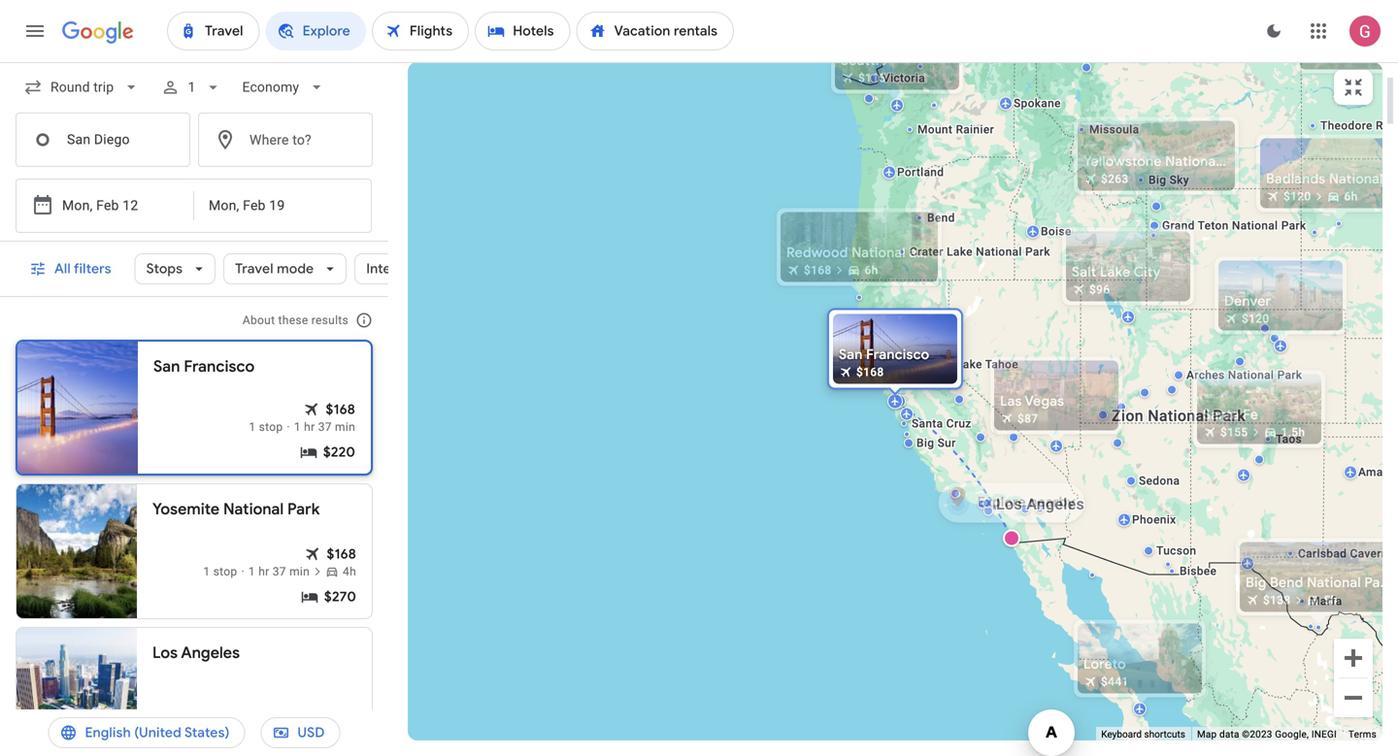 Task type: locate. For each thing, give the bounding box(es) containing it.
1 horizontal spatial francisco
[[866, 346, 930, 364]]

1 hr 37 min down 168 us dollars text field at the left bottom
[[294, 421, 355, 434]]

bisbee
[[1180, 565, 1217, 578]]

0 horizontal spatial min
[[290, 565, 310, 579]]

lake left "tahoe"
[[957, 358, 983, 371]]

cruz
[[947, 417, 972, 431]]

1 horizontal spatial min
[[335, 421, 355, 434]]

big down "yellowstone national park"
[[1149, 173, 1167, 187]]

1 hour 30 minutes text field
[[1282, 426, 1306, 439]]

6h down badlands national pa
[[1345, 190, 1358, 203]]

0 horizontal spatial santa
[[912, 417, 943, 431]]

None text field
[[16, 113, 190, 167]]

2 horizontal spatial big
[[1246, 574, 1267, 592]]

bend up $138
[[1270, 574, 1304, 592]]

francisco
[[866, 346, 930, 364], [184, 357, 255, 377]]

stop
[[259, 421, 283, 434], [213, 565, 237, 579]]

salt lake city
[[1072, 264, 1161, 281]]

155 US dollars text field
[[1221, 426, 1248, 439]]

0 vertical spatial 1 hr 37 min
[[294, 421, 355, 434]]

big for big bend national park
[[1246, 574, 1267, 592]]

37 left 4h
[[273, 565, 286, 579]]

1 horizontal spatial 1 stop
[[249, 421, 283, 434]]

crater lake national park
[[910, 245, 1051, 259]]

min left 4h
[[290, 565, 310, 579]]

n
[[1398, 547, 1399, 561]]

data
[[1220, 729, 1240, 741]]

0 vertical spatial 1 stop
[[249, 421, 283, 434]]

$155
[[1221, 426, 1248, 439]]

217 US dollars text field
[[328, 731, 356, 751]]

6h for redwood
[[865, 264, 879, 277]]

mount rainier
[[918, 123, 995, 136]]

0 horizontal spatial 37
[[273, 565, 286, 579]]

1 vertical spatial 37
[[273, 565, 286, 579]]

terms link
[[1349, 729, 1377, 741]]

theodore
[[1321, 119, 1373, 133]]

stop down yosemite national park
[[213, 565, 237, 579]]

stop for francisco
[[259, 421, 283, 434]]

keyboard shortcuts
[[1102, 729, 1186, 741]]

0 horizontal spatial $120
[[1242, 312, 1270, 326]]

6h down "redwood national and state parks"
[[865, 264, 879, 277]]

national for zion national park
[[1148, 407, 1209, 425]]

1 vertical spatial big
[[917, 437, 935, 450]]

lake left parks
[[947, 245, 973, 259]]

$263
[[1101, 172, 1129, 186]]

168 US dollars text field
[[326, 400, 355, 420]]

0 horizontal spatial hr
[[259, 565, 270, 579]]

0 vertical spatial 6h
[[1345, 190, 1358, 203]]

los up (united
[[152, 643, 178, 663]]

0 horizontal spatial stop
[[213, 565, 237, 579]]

sedona
[[1139, 474, 1180, 488]]

keyboard shortcuts button
[[1102, 728, 1186, 742]]

victoria
[[883, 71, 926, 85]]

francisco down about
[[184, 357, 255, 377]]

1 stop up yosemite national park
[[249, 421, 283, 434]]

santa for santa cruz
[[912, 417, 943, 431]]

1 horizontal spatial bend
[[1270, 574, 1304, 592]]

0 vertical spatial $120
[[1284, 190, 1312, 203]]

los angeles up states)
[[152, 643, 240, 663]]

1 vertical spatial $120
[[1242, 312, 1270, 326]]

view smaller map image
[[1342, 76, 1366, 99]]

min for national
[[290, 565, 310, 579]]

220 US dollars text field
[[323, 443, 355, 462]]

interests
[[366, 260, 423, 278]]

1 vertical spatial bend
[[1270, 574, 1304, 592]]

1 vertical spatial hr
[[259, 565, 270, 579]]

travel mode
[[235, 260, 314, 278]]

1 hr 37 min left 4h
[[249, 565, 310, 579]]

crater
[[910, 245, 944, 259]]

0 horizontal spatial big
[[917, 437, 935, 450]]

loading results progress bar
[[0, 62, 1399, 66]]

big left the sur
[[917, 437, 935, 450]]

$120 down denver
[[1242, 312, 1270, 326]]

san francisco
[[839, 346, 930, 364], [153, 357, 255, 377]]

$220
[[323, 444, 355, 461]]

yellowstone
[[1084, 153, 1162, 170]]

0 vertical spatial angeles
[[1027, 495, 1085, 514]]

zion
[[1112, 407, 1144, 425]]

filters
[[74, 260, 111, 278]]

1 stop
[[249, 421, 283, 434], [203, 565, 237, 579]]

$120 for badlands national pa
[[1284, 190, 1312, 203]]

teton
[[1198, 219, 1229, 233]]

1 vertical spatial 6h
[[865, 264, 879, 277]]

bend
[[928, 211, 955, 225], [1270, 574, 1304, 592]]

change appearance image
[[1251, 8, 1298, 54]]

park
[[1223, 153, 1252, 170], [1282, 219, 1307, 233], [1026, 245, 1051, 259], [1278, 369, 1303, 382], [1213, 407, 1246, 425], [288, 500, 320, 520], [1365, 574, 1394, 592]]

main menu image
[[23, 19, 47, 43]]

6 hours text field
[[865, 264, 879, 277]]

87 US dollars text field
[[1018, 412, 1039, 426]]

vegas
[[1025, 393, 1065, 410]]

1 stop for francisco
[[249, 421, 283, 434]]

1 horizontal spatial $120
[[1284, 190, 1312, 203]]

1 horizontal spatial 6h
[[1345, 190, 1358, 203]]

1 vertical spatial 1 hr 37 min
[[249, 565, 310, 579]]

national up fe on the right bottom of page
[[1228, 369, 1275, 382]]

taos
[[1276, 433, 1302, 446]]

1 horizontal spatial 37
[[318, 421, 332, 434]]

seattle
[[841, 52, 887, 69]]

angeles right "explore"
[[1027, 495, 1085, 514]]

explore nearby button
[[939, 483, 1085, 539]]

0 vertical spatial bend
[[928, 211, 955, 225]]

national right yosemite
[[223, 500, 284, 520]]

hr for national
[[259, 565, 270, 579]]

0 horizontal spatial 1 stop
[[203, 565, 237, 579]]

1 vertical spatial angeles
[[181, 643, 240, 663]]

big for big sur
[[917, 437, 935, 450]]

0 horizontal spatial 6h
[[865, 264, 879, 277]]

1 horizontal spatial santa
[[1203, 406, 1240, 424]]

115 US dollars text field
[[859, 71, 886, 85]]

parks
[[974, 244, 1010, 262]]

fe
[[1243, 406, 1259, 424]]

angeles
[[1027, 495, 1085, 514], [181, 643, 240, 663]]

angeles up states)
[[181, 643, 240, 663]]

96 US dollars text field
[[1090, 283, 1110, 297]]

$307
[[1324, 51, 1351, 65]]

None field
[[16, 70, 149, 105], [234, 70, 334, 105], [16, 70, 149, 105], [234, 70, 334, 105]]

min for francisco
[[335, 421, 355, 434]]

5 hours text field
[[1324, 594, 1338, 608]]

$168 for $168 text field
[[857, 366, 884, 379]]

national up 6 hours text box
[[852, 244, 906, 262]]

1 vertical spatial stop
[[213, 565, 237, 579]]

travel
[[235, 260, 274, 278]]

national up 5h
[[1307, 574, 1361, 592]]

$168 for $168 text box
[[327, 546, 356, 563]]

min
[[335, 421, 355, 434], [290, 565, 310, 579]]

francisco up $168 text field
[[866, 346, 930, 364]]

2h
[[341, 709, 356, 726]]

1 horizontal spatial los angeles
[[996, 495, 1085, 514]]

hr
[[304, 421, 315, 434], [259, 565, 270, 579]]

bend up crater
[[928, 211, 955, 225]]

0 horizontal spatial los angeles
[[152, 643, 240, 663]]

san francisco down about
[[153, 357, 255, 377]]

big sky
[[1149, 173, 1190, 187]]

national down arches
[[1148, 407, 1209, 425]]

lake up $96
[[1100, 264, 1131, 281]]

1 horizontal spatial angeles
[[1027, 495, 1085, 514]]

1 horizontal spatial los
[[996, 495, 1023, 514]]

los left nearby
[[996, 495, 1023, 514]]

0 vertical spatial hr
[[304, 421, 315, 434]]

37 for national
[[273, 565, 286, 579]]

0 horizontal spatial bend
[[928, 211, 955, 225]]

1 stop down yosemite national park
[[203, 565, 237, 579]]

big up $138
[[1246, 574, 1267, 592]]

google,
[[1275, 729, 1309, 741]]

lake
[[947, 245, 973, 259], [1100, 264, 1131, 281], [957, 358, 983, 371]]

1 horizontal spatial stop
[[259, 421, 283, 434]]

rainier
[[956, 123, 995, 136]]

national
[[1166, 153, 1220, 170], [1329, 170, 1384, 188], [1232, 219, 1279, 233], [852, 244, 906, 262], [976, 245, 1022, 259], [1228, 369, 1275, 382], [1148, 407, 1209, 425], [223, 500, 284, 520], [1307, 574, 1361, 592]]

4h
[[343, 565, 356, 579]]

$115
[[859, 71, 886, 85]]

los angeles down $87
[[996, 495, 1085, 514]]

national for yellowstone national park
[[1166, 153, 1220, 170]]

stop for national
[[213, 565, 237, 579]]

$120
[[1284, 190, 1312, 203], [1242, 312, 1270, 326]]

pa
[[1387, 170, 1399, 188]]

0 vertical spatial stop
[[259, 421, 283, 434]]

$120 for denver
[[1242, 312, 1270, 326]]

$120 down badlands
[[1284, 190, 1312, 203]]

sky
[[1170, 173, 1190, 187]]

$217
[[328, 732, 356, 750]]

los
[[996, 495, 1023, 514], [152, 643, 178, 663]]

state
[[937, 244, 971, 262]]

tucson
[[1157, 544, 1197, 558]]

1 horizontal spatial big
[[1149, 173, 1167, 187]]

1 vertical spatial los angeles
[[152, 643, 240, 663]]

441 US dollars text field
[[1101, 675, 1129, 689]]

0 vertical spatial los angeles
[[996, 495, 1085, 514]]

national up 6 hours text field
[[1329, 170, 1384, 188]]

stop up yosemite national park
[[259, 421, 283, 434]]

0 vertical spatial lake
[[947, 245, 973, 259]]

map data ©2023 google, inegi
[[1197, 729, 1337, 741]]

san francisco up $168 text field
[[839, 346, 930, 364]]

big
[[1149, 173, 1167, 187], [917, 437, 935, 450], [1246, 574, 1267, 592]]

yellowstone national park
[[1084, 153, 1252, 170]]

1 vertical spatial 1 stop
[[203, 565, 237, 579]]

0 vertical spatial min
[[335, 421, 355, 434]]

las vegas
[[1000, 393, 1065, 410]]

2 vertical spatial big
[[1246, 574, 1267, 592]]

1 vertical spatial los
[[152, 643, 178, 663]]

120 US dollars text field
[[1242, 312, 1270, 326]]

big for big sky
[[1149, 173, 1167, 187]]

1 vertical spatial lake
[[1100, 264, 1131, 281]]

min down 168 us dollars text field at the left bottom
[[335, 421, 355, 434]]

1 horizontal spatial hr
[[304, 421, 315, 434]]

1
[[188, 79, 196, 95], [249, 421, 256, 434], [294, 421, 301, 434], [203, 565, 210, 579], [249, 565, 255, 579]]

national up sky
[[1166, 153, 1220, 170]]

santa up big sur
[[912, 417, 943, 431]]

tahoe
[[986, 358, 1019, 371]]

37 down 168 us dollars text field at the left bottom
[[318, 421, 332, 434]]

37 for francisco
[[318, 421, 332, 434]]

0 vertical spatial 37
[[318, 421, 332, 434]]

1 vertical spatial min
[[290, 565, 310, 579]]

0 vertical spatial big
[[1149, 173, 1167, 187]]

santa up $155
[[1203, 406, 1240, 424]]



Task type: describe. For each thing, give the bounding box(es) containing it.
about
[[243, 314, 275, 327]]

sur
[[938, 437, 956, 450]]

stops button
[[135, 246, 216, 292]]

6 hours text field
[[1345, 190, 1358, 203]]

carlsbad
[[1299, 547, 1347, 561]]

english (united states)
[[85, 725, 230, 742]]

hr for francisco
[[304, 421, 315, 434]]

terms
[[1349, 729, 1377, 741]]

270 US dollars text field
[[324, 588, 356, 607]]

about these results
[[243, 314, 349, 327]]

grand teton national park
[[1163, 219, 1307, 233]]

0 vertical spatial los
[[996, 495, 1023, 514]]

all filters button
[[17, 246, 127, 292]]

santa cruz
[[912, 417, 972, 431]]

roos
[[1376, 119, 1399, 133]]

travel mode button
[[223, 246, 347, 292]]

marfa
[[1310, 595, 1343, 608]]

1 button
[[153, 64, 231, 111]]

badlands national pa
[[1266, 170, 1399, 188]]

$87
[[1018, 412, 1039, 426]]

santa fe
[[1203, 406, 1259, 424]]

national right teton
[[1232, 219, 1279, 233]]

1 horizontal spatial san francisco
[[839, 346, 930, 364]]

english (united states) button
[[48, 710, 245, 757]]

Return text field
[[209, 180, 306, 232]]

portland
[[897, 166, 944, 179]]

spokane
[[1014, 97, 1061, 110]]

1 inside 'popup button'
[[188, 79, 196, 95]]

nearby
[[1030, 494, 1075, 511]]

amarillo
[[1359, 466, 1399, 479]]

keyboard
[[1102, 729, 1142, 741]]

and
[[909, 244, 934, 262]]

$307 button
[[1293, 0, 1399, 85]]

national for redwood national and state parks
[[852, 244, 906, 262]]

arches
[[1187, 369, 1225, 382]]

5h
[[1324, 594, 1338, 608]]

mode
[[277, 260, 314, 278]]

Where to? text field
[[198, 113, 373, 167]]

national right the state
[[976, 245, 1022, 259]]

120 US dollars text field
[[1284, 190, 1312, 203]]

explore nearby
[[978, 494, 1075, 511]]

0 horizontal spatial san francisco
[[153, 357, 255, 377]]

national for badlands national pa
[[1329, 170, 1384, 188]]

filters form
[[0, 62, 388, 242]]

theodore roos
[[1321, 119, 1399, 133]]

0 horizontal spatial san
[[153, 357, 180, 377]]

©2023
[[1242, 729, 1273, 741]]

2 vertical spatial lake
[[957, 358, 983, 371]]

grand
[[1163, 219, 1195, 233]]

1 hr 37 min for francisco
[[294, 421, 355, 434]]

$441
[[1101, 675, 1129, 689]]

map region
[[408, 62, 1383, 741]]

national for yosemite national park
[[223, 500, 284, 520]]

0 horizontal spatial francisco
[[184, 357, 255, 377]]

arches national park
[[1187, 369, 1303, 382]]

(united
[[134, 725, 182, 742]]

0 horizontal spatial los
[[152, 643, 178, 663]]

carlsbad caverns n
[[1299, 547, 1399, 561]]

1 horizontal spatial san
[[839, 346, 863, 364]]

usd
[[298, 725, 325, 742]]

138 US dollars text field
[[1264, 594, 1291, 608]]

168 US dollars text field
[[327, 545, 356, 564]]

these
[[278, 314, 308, 327]]

yosemite national park
[[152, 500, 320, 520]]

zion national park
[[1112, 407, 1246, 425]]

all
[[54, 260, 71, 278]]

santa for santa fe
[[1203, 406, 1240, 424]]

big sur
[[917, 437, 956, 450]]

4 hours text field
[[343, 564, 356, 580]]

stops
[[146, 260, 183, 278]]

missoula
[[1090, 123, 1140, 136]]

phoenix
[[1132, 513, 1177, 527]]

boise
[[1041, 225, 1072, 238]]

lake for city
[[1100, 264, 1131, 281]]

national for arches national park
[[1228, 369, 1275, 382]]

badlands
[[1266, 170, 1326, 188]]

all filters
[[54, 260, 111, 278]]

$138
[[1264, 594, 1291, 608]]

$168 for 168 us dollars text field at the left bottom
[[326, 401, 355, 419]]

inegi
[[1312, 729, 1337, 741]]

$270
[[324, 589, 356, 606]]

$168 for 168 us dollars text box
[[804, 264, 832, 277]]

big bend national park
[[1246, 574, 1394, 592]]

mount
[[918, 123, 953, 136]]

interests button
[[355, 246, 456, 292]]

0 horizontal spatial angeles
[[181, 643, 240, 663]]

Departure text field
[[62, 180, 151, 232]]

263 US dollars text field
[[1101, 172, 1129, 186]]

6h for badlands
[[1345, 190, 1358, 203]]

lake for national
[[947, 245, 973, 259]]

explore
[[978, 494, 1026, 511]]

1 stop for national
[[203, 565, 237, 579]]

redwood national and state parks
[[787, 244, 1010, 262]]

168 US dollars text field
[[857, 366, 884, 379]]

usd button
[[261, 710, 340, 757]]

las
[[1000, 393, 1022, 410]]

yosemite
[[152, 500, 220, 520]]

english
[[85, 725, 131, 742]]

1 hr 37 min for national
[[249, 565, 310, 579]]

map
[[1197, 729, 1217, 741]]

results
[[312, 314, 349, 327]]

denver
[[1225, 293, 1272, 310]]

states)
[[184, 725, 230, 742]]

city
[[1134, 264, 1161, 281]]

168 US dollars text field
[[804, 264, 832, 277]]

caverns
[[1350, 547, 1395, 561]]

$96
[[1090, 283, 1110, 297]]

307 US dollars text field
[[1324, 51, 1351, 65]]

about these results image
[[341, 297, 388, 344]]

shortcuts
[[1145, 729, 1186, 741]]



Task type: vqa. For each thing, say whether or not it's contained in the screenshot.


